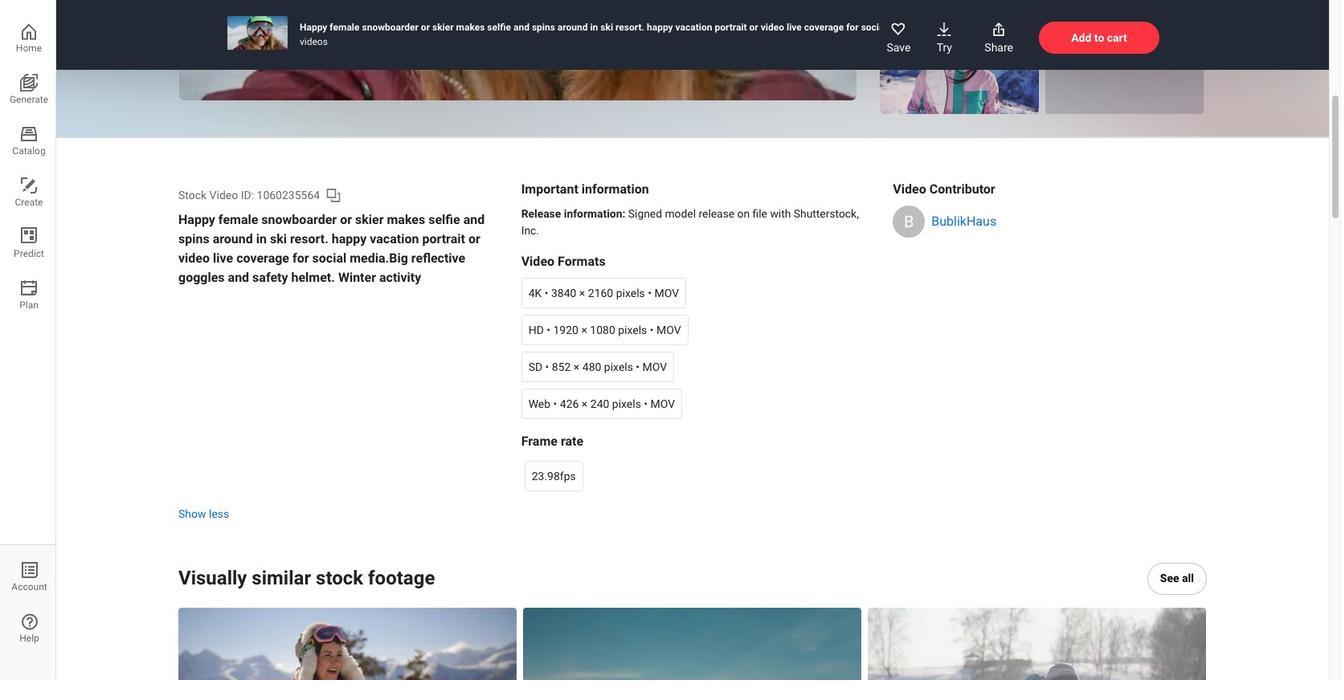 Task type: locate. For each thing, give the bounding box(es) containing it.
media.big
[[890, 22, 934, 33], [350, 251, 408, 266]]

2 horizontal spatial video
[[894, 182, 927, 197]]

0 horizontal spatial in
[[256, 232, 267, 247]]

1 vertical spatial portrait
[[422, 232, 465, 247]]

in for happy female snowboarder or skier makes selfie and spins around in ski resort. happy vacation portrait or video live coverage for social media.big reflective goggles and safety helmet. winter activity
[[256, 232, 267, 247]]

ski for happy female snowboarder or skier makes selfie and spins around in ski resort. happy vacation portrait or video live coverage for social media.big reflective goggles and safety helmet. winter activity
[[270, 232, 287, 247]]

0 vertical spatial happy
[[300, 22, 328, 33]]

contributor avatar element
[[894, 206, 926, 238]]

× left the 2160
[[580, 287, 586, 300]]

• right the 1080
[[650, 324, 654, 337]]

× for 1920
[[582, 324, 588, 337]]

0 horizontal spatial social
[[312, 251, 347, 266]]

for inside happy female snowboarder or skier makes selfie and spins around in ski resort. happy vacation portrait or video live coverage for social media.big reflective goggles and safety helmet. winter activity
[[293, 251, 309, 266]]

0 horizontal spatial reflective
[[411, 251, 466, 266]]

• right the 2160
[[648, 287, 652, 300]]

portrait for happy female snowboarder or skier makes selfie and spins around in ski resort. happy vacation portrait or video live coverage for social media.big reflective goggles and safety helmet. winter activity
[[422, 232, 465, 247]]

video formats
[[522, 254, 606, 269]]

video for happy female snowboarder or skier makes selfie and spins around in ski resort. happy vacation portrait or video live coverage for social media.big reflective goggles and safety helmet. winter activity
[[178, 251, 210, 266]]

video contributor
[[894, 182, 996, 197]]

1 horizontal spatial female
[[330, 22, 360, 33]]

1 vertical spatial goggles
[[178, 270, 225, 285]]

share
[[985, 41, 1014, 54]]

selfie inside happy female snowboarder or skier makes selfie and spins around in ski resort. happy vacation portrait or video live coverage for social media.big reflective goggles and safety helmet. winter activity videos
[[488, 22, 511, 33]]

release information:
[[522, 207, 626, 220]]

live inside happy female snowboarder or skier makes selfie and spins around in ski resort. happy vacation portrait or video live coverage for social media.big reflective goggles and safety helmet. winter activity
[[213, 251, 233, 266]]

similar
[[252, 567, 311, 590]]

0 horizontal spatial happy
[[332, 232, 367, 247]]

social inside happy female snowboarder or skier makes selfie and spins around in ski resort. happy vacation portrait or video live coverage for social media.big reflective goggles and safety helmet. winter activity
[[312, 251, 347, 266]]

happy female snowboarder or skier makes selfie and spins around in ski resort. happy vacation portrait or video live coverage for social media.big reflective goggles and safety helmet. winter activity videos
[[300, 22, 1161, 47]]

spins for happy female snowboarder or skier makes selfie and spins around in ski resort. happy vacation portrait or video live coverage for social media.big reflective goggles and safety helmet. winter activity
[[178, 232, 210, 247]]

for left save button
[[847, 22, 859, 33]]

1 horizontal spatial reflective
[[936, 22, 977, 33]]

resort. inside happy female snowboarder or skier makes selfie and spins around in ski resort. happy vacation portrait or video live coverage for social media.big reflective goggles and safety helmet. winter activity videos
[[616, 22, 645, 33]]

× left 240
[[582, 398, 588, 411]]

winter for happy female snowboarder or skier makes selfie and spins around in ski resort. happy vacation portrait or video live coverage for social media.big reflective goggles and safety helmet. winter activity videos
[[1099, 22, 1127, 33]]

× for 426
[[582, 398, 588, 411]]

1 horizontal spatial ski
[[601, 22, 614, 33]]

happy inside happy female snowboarder or skier makes selfie and spins around in ski resort. happy vacation portrait or video live coverage for social media.big reflective goggles and safety helmet. winter activity
[[332, 232, 367, 247]]

shutterstock,
[[794, 207, 859, 220]]

portrait inside happy female snowboarder or skier makes selfie and spins around in ski resort. happy vacation portrait or video live coverage for social media.big reflective goggles and safety helmet. winter activity videos
[[715, 22, 747, 33]]

file
[[753, 207, 768, 220]]

snowboarder inside happy female snowboarder or skier makes selfie and spins around in ski resort. happy vacation portrait or video live coverage for social media.big reflective goggles and safety helmet. winter activity
[[262, 212, 337, 228]]

pixels for 1080
[[618, 324, 647, 337]]

1 horizontal spatial spins
[[532, 22, 555, 33]]

happy up videos
[[300, 22, 328, 33]]

goggles for happy female snowboarder or skier makes selfie and spins around in ski resort. happy vacation portrait or video live coverage for social media.big reflective goggles and safety helmet. winter activity videos
[[979, 22, 1014, 33]]

• right hd on the top left
[[547, 324, 551, 337]]

spins inside happy female snowboarder or skier makes selfie and spins around in ski resort. happy vacation portrait or video live coverage for social media.big reflective goggles and safety helmet. winter activity videos
[[532, 22, 555, 33]]

0 vertical spatial vacation
[[676, 22, 713, 33]]

0 vertical spatial reflective
[[936, 22, 977, 33]]

helmet. inside happy female snowboarder or skier makes selfie and spins around in ski resort. happy vacation portrait or video live coverage for social media.big reflective goggles and safety helmet. winter activity
[[291, 270, 335, 285]]

goggles inside happy female snowboarder or skier makes selfie and spins around in ski resort. happy vacation portrait or video live coverage for social media.big reflective goggles and safety helmet. winter activity
[[178, 270, 225, 285]]

less
[[209, 508, 229, 521]]

0 vertical spatial selfie
[[488, 22, 511, 33]]

0 horizontal spatial media.big
[[350, 251, 408, 266]]

stock video id: 1060235564
[[178, 189, 320, 202]]

1 horizontal spatial activity
[[1130, 22, 1161, 33]]

frame
[[522, 434, 558, 449]]

activity inside happy female snowboarder or skier makes selfie and spins around in ski resort. happy vacation portrait or video live coverage for social media.big reflective goggles and safety helmet. winter activity
[[379, 270, 422, 285]]

selfie for happy female snowboarder or skier makes selfie and spins around in ski resort. happy vacation portrait or video live coverage for social media.big reflective goggles and safety helmet. winter activity
[[429, 212, 460, 228]]

1 vertical spatial spins
[[178, 232, 210, 247]]

catalog
[[12, 146, 46, 157]]

video inside happy female snowboarder or skier makes selfie and spins around in ski resort. happy vacation portrait or video live coverage for social media.big reflective goggles and safety helmet. winter activity videos
[[761, 22, 785, 33]]

winter for happy female snowboarder or skier makes selfie and spins around in ski resort. happy vacation portrait or video live coverage for social media.big reflective goggles and safety helmet. winter activity
[[338, 270, 376, 285]]

•
[[545, 287, 549, 300], [648, 287, 652, 300], [547, 324, 551, 337], [650, 324, 654, 337], [546, 361, 549, 374], [636, 361, 640, 374], [554, 398, 557, 411], [644, 398, 648, 411]]

1 horizontal spatial video
[[761, 22, 785, 33]]

video
[[761, 22, 785, 33], [178, 251, 210, 266]]

1 vertical spatial tab list
[[0, 545, 56, 681]]

1 vertical spatial in
[[256, 232, 267, 247]]

video down inc.
[[522, 254, 555, 269]]

social for happy female snowboarder or skier makes selfie and spins around in ski resort. happy vacation portrait or video live coverage for social media.big reflective goggles and safety helmet. winter activity
[[312, 251, 347, 266]]

id:
[[241, 189, 254, 202]]

1920
[[554, 324, 579, 337]]

for
[[847, 22, 859, 33], [293, 251, 309, 266]]

1 vertical spatial activity
[[379, 270, 422, 285]]

0 vertical spatial spins
[[532, 22, 555, 33]]

1 vertical spatial happy
[[332, 232, 367, 247]]

1 horizontal spatial selfie
[[488, 22, 511, 33]]

0 horizontal spatial happy
[[178, 212, 215, 228]]

0 horizontal spatial safety
[[253, 270, 288, 285]]

skier inside happy female snowboarder or skier makes selfie and spins around in ski resort. happy vacation portrait or video live coverage for social media.big reflective goggles and safety helmet. winter activity videos
[[433, 22, 454, 33]]

vacation for happy female snowboarder or skier makes selfie and spins around in ski resort. happy vacation portrait or video live coverage for social media.big reflective goggles and safety helmet. winter activity videos
[[676, 22, 713, 33]]

1 horizontal spatial helmet.
[[1064, 22, 1096, 33]]

• left "426"
[[554, 398, 557, 411]]

1 vertical spatial media.big
[[350, 251, 408, 266]]

makes inside happy female snowboarder or skier makes selfie and spins around in ski resort. happy vacation portrait or video live coverage for social media.big reflective goggles and safety helmet. winter activity videos
[[456, 22, 485, 33]]

2 tab list from the top
[[0, 545, 56, 681]]

female for happy female snowboarder or skier makes selfie and spins around in ski resort. happy vacation portrait or video live coverage for social media.big reflective goggles and safety helmet. winter activity
[[219, 212, 258, 228]]

1 horizontal spatial media.big
[[890, 22, 934, 33]]

media.big for happy female snowboarder or skier makes selfie and spins around in ski resort. happy vacation portrait or video live coverage for social media.big reflective goggles and safety helmet. winter activity videos
[[890, 22, 934, 33]]

makes for happy female snowboarder or skier makes selfie and spins around in ski resort. happy vacation portrait or video live coverage for social media.big reflective goggles and safety helmet. winter activity
[[387, 212, 425, 228]]

1 vertical spatial happy
[[178, 212, 215, 228]]

social
[[862, 22, 887, 33], [312, 251, 347, 266]]

social up save
[[862, 22, 887, 33]]

0 horizontal spatial coverage
[[236, 251, 289, 266]]

makes
[[456, 22, 485, 33], [387, 212, 425, 228]]

1 vertical spatial reflective
[[411, 251, 466, 266]]

goggles for happy female snowboarder or skier makes selfie and spins around in ski resort. happy vacation portrait or video live coverage for social media.big reflective goggles and safety helmet. winter activity
[[178, 270, 225, 285]]

• right 4k
[[545, 287, 549, 300]]

female inside happy female snowboarder or skier makes selfie and spins around in ski resort. happy vacation portrait or video live coverage for social media.big reflective goggles and safety helmet. winter activity videos
[[330, 22, 360, 33]]

makes for happy female snowboarder or skier makes selfie and spins around in ski resort. happy vacation portrait or video live coverage for social media.big reflective goggles and safety helmet. winter activity videos
[[456, 22, 485, 33]]

snowboarder for happy female snowboarder or skier makes selfie and spins around in ski resort. happy vacation portrait or video live coverage for social media.big reflective goggles and safety helmet. winter activity videos
[[362, 22, 419, 33]]

0 vertical spatial winter
[[1099, 22, 1127, 33]]

ski inside happy female snowboarder or skier makes selfie and spins around in ski resort. happy vacation portrait or video live coverage for social media.big reflective goggles and safety helmet. winter activity videos
[[601, 22, 614, 33]]

0 horizontal spatial video
[[210, 189, 238, 202]]

0 vertical spatial ski
[[601, 22, 614, 33]]

23.98fps
[[532, 470, 576, 483]]

1 horizontal spatial winter
[[1099, 22, 1127, 33]]

happy inside happy female snowboarder or skier makes selfie and spins around in ski resort. happy vacation portrait or video live coverage for social media.big reflective goggles and safety helmet. winter activity videos
[[300, 22, 328, 33]]

sd
[[529, 361, 543, 374]]

in
[[590, 22, 598, 33], [256, 232, 267, 247]]

1 vertical spatial ski
[[270, 232, 287, 247]]

video up contributor avatar element
[[894, 182, 927, 197]]

mov for hd • 1920 × 1080 pixels • mov
[[657, 324, 681, 337]]

happy female snowboarder or skier makes selfie and spins around in ski resort. happy vacation portrait or video live coverage for social media.big reflective goggles and safety helmet. winter activity image
[[228, 16, 288, 50]]

helmet. for happy female snowboarder or skier makes selfie and spins around in ski resort. happy vacation portrait or video live coverage for social media.big reflective goggles and safety helmet. winter activity videos
[[1064, 22, 1096, 33]]

× right 1920
[[582, 324, 588, 337]]

1 horizontal spatial video
[[522, 254, 555, 269]]

information
[[582, 182, 649, 197]]

try
[[937, 41, 953, 54]]

0 horizontal spatial helmet.
[[291, 270, 335, 285]]

selfie
[[488, 22, 511, 33], [429, 212, 460, 228]]

0 vertical spatial happy
[[647, 22, 673, 33]]

asset tired woman skier at a ski resort on top of a mountain. image
[[178, 608, 517, 681]]

helmet. inside happy female snowboarder or skier makes selfie and spins around in ski resort. happy vacation portrait or video live coverage for social media.big reflective goggles and safety helmet. winter activity videos
[[1064, 22, 1096, 33]]

video inside happy female snowboarder or skier makes selfie and spins around in ski resort. happy vacation portrait or video live coverage for social media.big reflective goggles and safety helmet. winter activity
[[178, 251, 210, 266]]

predict link
[[0, 225, 55, 264]]

safety inside happy female snowboarder or skier makes selfie and spins around in ski resort. happy vacation portrait or video live coverage for social media.big reflective goggles and safety helmet. winter activity videos
[[1034, 22, 1061, 33]]

frame rate
[[522, 434, 584, 449]]

female
[[330, 22, 360, 33], [219, 212, 258, 228]]

happy for happy female snowboarder or skier makes selfie and spins around in ski resort. happy vacation portrait or video live coverage for social media.big reflective goggles and safety helmet. winter activity
[[332, 232, 367, 247]]

1 horizontal spatial happy
[[647, 22, 673, 33]]

happy
[[300, 22, 328, 33], [178, 212, 215, 228]]

0 horizontal spatial live
[[213, 251, 233, 266]]

1 vertical spatial live
[[213, 251, 233, 266]]

1 tab list from the top
[[0, 19, 55, 328]]

social down copy id to clipboard icon
[[312, 251, 347, 266]]

account
[[11, 582, 47, 593]]

1 vertical spatial helmet.
[[291, 270, 335, 285]]

video left id:
[[210, 189, 238, 202]]

coverage inside happy female snowboarder or skier makes selfie and spins around in ski resort. happy vacation portrait or video live coverage for social media.big reflective goggles and safety helmet. winter activity
[[236, 251, 289, 266]]

videos
[[300, 36, 328, 47]]

1 vertical spatial selfie
[[429, 212, 460, 228]]

1 horizontal spatial snowboarder
[[362, 22, 419, 33]]

0 horizontal spatial snowboarder
[[262, 212, 337, 228]]

1 vertical spatial skier
[[355, 212, 384, 228]]

1 horizontal spatial for
[[847, 22, 859, 33]]

1 vertical spatial social
[[312, 251, 347, 266]]

mov right the 2160
[[655, 287, 679, 300]]

0 horizontal spatial portrait
[[422, 232, 465, 247]]

1 vertical spatial around
[[213, 232, 253, 247]]

0 vertical spatial coverage
[[805, 22, 844, 33]]

resort.
[[616, 22, 645, 33], [290, 232, 329, 247]]

with
[[771, 207, 791, 220]]

snowboarder inside happy female snowboarder or skier makes selfie and spins around in ski resort. happy vacation portrait or video live coverage for social media.big reflective goggles and safety helmet. winter activity videos
[[362, 22, 419, 33]]

goggles
[[979, 22, 1014, 33], [178, 270, 225, 285]]

add
[[1072, 31, 1092, 44]]

create
[[15, 197, 43, 208]]

resort. inside happy female snowboarder or skier makes selfie and spins around in ski resort. happy vacation portrait or video live coverage for social media.big reflective goggles and safety helmet. winter activity
[[290, 232, 329, 247]]

help link
[[0, 610, 56, 649]]

1 horizontal spatial in
[[590, 22, 598, 33]]

0 horizontal spatial goggles
[[178, 270, 225, 285]]

spins for happy female snowboarder or skier makes selfie and spins around in ski resort. happy vacation portrait or video live coverage for social media.big reflective goggles and safety helmet. winter activity videos
[[532, 22, 555, 33]]

1 horizontal spatial portrait
[[715, 22, 747, 33]]

coverage left save button
[[805, 22, 844, 33]]

1 horizontal spatial skier
[[433, 22, 454, 33]]

for for happy female snowboarder or skier makes selfie and spins around in ski resort. happy vacation portrait or video live coverage for social media.big reflective goggles and safety helmet. winter activity videos
[[847, 22, 859, 33]]

live
[[787, 22, 802, 33], [213, 251, 233, 266]]

try button
[[931, 14, 959, 61]]

for down 1060235564
[[293, 251, 309, 266]]

spins inside happy female snowboarder or skier makes selfie and spins around in ski resort. happy vacation portrait or video live coverage for social media.big reflective goggles and safety helmet. winter activity
[[178, 232, 210, 247]]

happy inside happy female snowboarder or skier makes selfie and spins around in ski resort. happy vacation portrait or video live coverage for social media.big reflective goggles and safety helmet. winter activity videos
[[647, 22, 673, 33]]

1 vertical spatial for
[[293, 251, 309, 266]]

1 horizontal spatial safety
[[1034, 22, 1061, 33]]

mov down hd • 1920 × 1080 pixels • mov
[[643, 361, 667, 374]]

happy down stock
[[178, 212, 215, 228]]

1 vertical spatial vacation
[[370, 232, 419, 247]]

1 vertical spatial coverage
[[236, 251, 289, 266]]

0 horizontal spatial makes
[[387, 212, 425, 228]]

0 horizontal spatial ski
[[270, 232, 287, 247]]

0 vertical spatial snowboarder
[[362, 22, 419, 33]]

skier for happy female snowboarder or skier makes selfie and spins around in ski resort. happy vacation portrait or video live coverage for social media.big reflective goggles and safety helmet. winter activity videos
[[433, 22, 454, 33]]

see
[[1161, 573, 1180, 586]]

for inside happy female snowboarder or skier makes selfie and spins around in ski resort. happy vacation portrait or video live coverage for social media.big reflective goggles and safety helmet. winter activity videos
[[847, 22, 859, 33]]

0 horizontal spatial skier
[[355, 212, 384, 228]]

skier inside happy female snowboarder or skier makes selfie and spins around in ski resort. happy vacation portrait or video live coverage for social media.big reflective goggles and safety helmet. winter activity
[[355, 212, 384, 228]]

0 vertical spatial social
[[862, 22, 887, 33]]

mov right the 1080
[[657, 324, 681, 337]]

snowboarder
[[362, 22, 419, 33], [262, 212, 337, 228]]

catalog link
[[0, 122, 55, 161]]

mov
[[655, 287, 679, 300], [657, 324, 681, 337], [643, 361, 667, 374], [651, 398, 675, 411]]

around inside happy female snowboarder or skier makes selfie and spins around in ski resort. happy vacation portrait or video live coverage for social media.big reflective goggles and safety helmet. winter activity
[[213, 232, 253, 247]]

0 horizontal spatial female
[[219, 212, 258, 228]]

× for 3840
[[580, 287, 586, 300]]

1 horizontal spatial goggles
[[979, 22, 1014, 33]]

show less
[[178, 508, 229, 521]]

winter inside happy female snowboarder or skier makes selfie and spins around in ski resort. happy vacation portrait or video live coverage for social media.big reflective goggles and safety helmet. winter activity videos
[[1099, 22, 1127, 33]]

safety inside happy female snowboarder or skier makes selfie and spins around in ski resort. happy vacation portrait or video live coverage for social media.big reflective goggles and safety helmet. winter activity
[[253, 270, 288, 285]]

vacation for happy female snowboarder or skier makes selfie and spins around in ski resort. happy vacation portrait or video live coverage for social media.big reflective goggles and safety helmet. winter activity
[[370, 232, 419, 247]]

plan link
[[0, 277, 55, 315]]

1 horizontal spatial happy
[[300, 22, 328, 33]]

resort. for happy female snowboarder or skier makes selfie and spins around in ski resort. happy vacation portrait or video live coverage for social media.big reflective goggles and safety helmet. winter activity
[[290, 232, 329, 247]]

video for video contributor
[[894, 182, 927, 197]]

426
[[560, 398, 579, 411]]

generate link
[[0, 71, 55, 109]]

makes inside happy female snowboarder or skier makes selfie and spins around in ski resort. happy vacation portrait or video live coverage for social media.big reflective goggles and safety helmet. winter activity
[[387, 212, 425, 228]]

ski inside happy female snowboarder or skier makes selfie and spins around in ski resort. happy vacation portrait or video live coverage for social media.big reflective goggles and safety helmet. winter activity
[[270, 232, 287, 247]]

×
[[580, 287, 586, 300], [582, 324, 588, 337], [574, 361, 580, 374], [582, 398, 588, 411]]

visually
[[178, 567, 247, 590]]

portrait inside happy female snowboarder or skier makes selfie and spins around in ski resort. happy vacation portrait or video live coverage for social media.big reflective goggles and safety helmet. winter activity
[[422, 232, 465, 247]]

1 vertical spatial resort.
[[290, 232, 329, 247]]

female inside happy female snowboarder or skier makes selfie and spins around in ski resort. happy vacation portrait or video live coverage for social media.big reflective goggles and safety helmet. winter activity
[[219, 212, 258, 228]]

in for happy female snowboarder or skier makes selfie and spins around in ski resort. happy vacation portrait or video live coverage for social media.big reflective goggles and safety helmet. winter activity videos
[[590, 22, 598, 33]]

pixels for 480
[[604, 361, 633, 374]]

0 horizontal spatial for
[[293, 251, 309, 266]]

0 horizontal spatial winter
[[338, 270, 376, 285]]

coverage down "stock video id: 1060235564"
[[236, 251, 289, 266]]

0 vertical spatial activity
[[1130, 22, 1161, 33]]

0 horizontal spatial video
[[178, 251, 210, 266]]

coverage
[[805, 22, 844, 33], [236, 251, 289, 266]]

3840
[[551, 287, 577, 300]]

social inside happy female snowboarder or skier makes selfie and spins around in ski resort. happy vacation portrait or video live coverage for social media.big reflective goggles and safety helmet. winter activity videos
[[862, 22, 887, 33]]

vacation inside happy female snowboarder or skier makes selfie and spins around in ski resort. happy vacation portrait or video live coverage for social media.big reflective goggles and safety helmet. winter activity
[[370, 232, 419, 247]]

1 vertical spatial makes
[[387, 212, 425, 228]]

× right '852'
[[574, 361, 580, 374]]

mov right 240
[[651, 398, 675, 411]]

0 vertical spatial media.big
[[890, 22, 934, 33]]

hd • 1920 × 1080 pixels • mov
[[529, 324, 681, 337]]

0 vertical spatial portrait
[[715, 22, 747, 33]]

0 vertical spatial resort.
[[616, 22, 645, 33]]

or
[[421, 22, 430, 33], [750, 22, 759, 33], [340, 212, 352, 228], [469, 232, 481, 247]]

0 vertical spatial female
[[330, 22, 360, 33]]

pixels right 240
[[613, 398, 642, 411]]

in inside happy female snowboarder or skier makes selfie and spins around in ski resort. happy vacation portrait or video live coverage for social media.big reflective goggles and safety helmet. winter activity videos
[[590, 22, 598, 33]]

around for happy female snowboarder or skier makes selfie and spins around in ski resort. happy vacation portrait or video live coverage for social media.big reflective goggles and safety helmet. winter activity
[[213, 232, 253, 247]]

0 vertical spatial video
[[761, 22, 785, 33]]

1 horizontal spatial resort.
[[616, 22, 645, 33]]

create link
[[0, 174, 55, 212]]

pixels right the 1080
[[618, 324, 647, 337]]

pixels right "480"
[[604, 361, 633, 374]]

tab list
[[0, 19, 55, 328], [0, 545, 56, 681]]

0 vertical spatial in
[[590, 22, 598, 33]]

live inside happy female snowboarder or skier makes selfie and spins around in ski resort. happy vacation portrait or video live coverage for social media.big reflective goggles and safety helmet. winter activity videos
[[787, 22, 802, 33]]

1 horizontal spatial social
[[862, 22, 887, 33]]

0 vertical spatial live
[[787, 22, 802, 33]]

0 vertical spatial safety
[[1034, 22, 1061, 33]]

0 horizontal spatial activity
[[379, 270, 422, 285]]

1 horizontal spatial makes
[[456, 22, 485, 33]]

0 horizontal spatial around
[[213, 232, 253, 247]]

1 vertical spatial winter
[[338, 270, 376, 285]]

happy
[[647, 22, 673, 33], [332, 232, 367, 247]]

1 vertical spatial safety
[[253, 270, 288, 285]]

goggles inside happy female snowboarder or skier makes selfie and spins around in ski resort. happy vacation portrait or video live coverage for social media.big reflective goggles and safety helmet. winter activity videos
[[979, 22, 1014, 33]]

helmet.
[[1064, 22, 1096, 33], [291, 270, 335, 285]]

0 vertical spatial helmet.
[[1064, 22, 1096, 33]]

asset two children ride on a snowy hill on a sled. children sit on top of the mountain. sport and outdoor activities image
[[868, 608, 1207, 681]]

0 vertical spatial for
[[847, 22, 859, 33]]

0 horizontal spatial spins
[[178, 232, 210, 247]]

spins
[[532, 22, 555, 33], [178, 232, 210, 247]]

reflective inside happy female snowboarder or skier makes selfie and spins around in ski resort. happy vacation portrait or video live coverage for social media.big reflective goggles and safety helmet. winter activity videos
[[936, 22, 977, 33]]

0 vertical spatial around
[[558, 22, 588, 33]]

activity inside happy female snowboarder or skier makes selfie and spins around in ski resort. happy vacation portrait or video live coverage for social media.big reflective goggles and safety helmet. winter activity videos
[[1130, 22, 1161, 33]]

in inside happy female snowboarder or skier makes selfie and spins around in ski resort. happy vacation portrait or video live coverage for social media.big reflective goggles and safety helmet. winter activity
[[256, 232, 267, 247]]

0 vertical spatial tab list
[[0, 19, 55, 328]]

media.big inside happy female snowboarder or skier makes selfie and spins around in ski resort. happy vacation portrait or video live coverage for social media.big reflective goggles and safety helmet. winter activity videos
[[890, 22, 934, 33]]

selfie inside happy female snowboarder or skier makes selfie and spins around in ski resort. happy vacation portrait or video live coverage for social media.big reflective goggles and safety helmet. winter activity
[[429, 212, 460, 228]]

signed
[[629, 207, 663, 220]]

around inside happy female snowboarder or skier makes selfie and spins around in ski resort. happy vacation portrait or video live coverage for social media.big reflective goggles and safety helmet. winter activity videos
[[558, 22, 588, 33]]

happy inside happy female snowboarder or skier makes selfie and spins around in ski resort. happy vacation portrait or video live coverage for social media.big reflective goggles and safety helmet. winter activity
[[178, 212, 215, 228]]

activity
[[1130, 22, 1161, 33], [379, 270, 422, 285]]

vacation inside happy female snowboarder or skier makes selfie and spins around in ski resort. happy vacation portrait or video live coverage for social media.big reflective goggles and safety helmet. winter activity videos
[[676, 22, 713, 33]]

0 horizontal spatial vacation
[[370, 232, 419, 247]]

1 vertical spatial female
[[219, 212, 258, 228]]

reflective inside happy female snowboarder or skier makes selfie and spins around in ski resort. happy vacation portrait or video live coverage for social media.big reflective goggles and safety helmet. winter activity
[[411, 251, 466, 266]]

media.big inside happy female snowboarder or skier makes selfie and spins around in ski resort. happy vacation portrait or video live coverage for social media.big reflective goggles and safety helmet. winter activity
[[350, 251, 408, 266]]

activity for happy female snowboarder or skier makes selfie and spins around in ski resort. happy vacation portrait or video live coverage for social media.big reflective goggles and safety helmet. winter activity
[[379, 270, 422, 285]]

asset motionless woman portrait in the epic mountains background. zoom in shot of woman skier in winter panoramic place. image
[[523, 608, 862, 681]]

winter
[[1099, 22, 1127, 33], [338, 270, 376, 285]]

for for happy female snowboarder or skier makes selfie and spins around in ski resort. happy vacation portrait or video live coverage for social media.big reflective goggles and safety helmet. winter activity
[[293, 251, 309, 266]]

pixels
[[616, 287, 645, 300], [618, 324, 647, 337], [604, 361, 633, 374], [613, 398, 642, 411]]

safety for happy female snowboarder or skier makes selfie and spins around in ski resort. happy vacation portrait or video live coverage for social media.big reflective goggles and safety helmet. winter activity videos
[[1034, 22, 1061, 33]]

winter inside happy female snowboarder or skier makes selfie and spins around in ski resort. happy vacation portrait or video live coverage for social media.big reflective goggles and safety helmet. winter activity
[[338, 270, 376, 285]]

coverage inside happy female snowboarder or skier makes selfie and spins around in ski resort. happy vacation portrait or video live coverage for social media.big reflective goggles and safety helmet. winter activity videos
[[805, 22, 844, 33]]

1 horizontal spatial coverage
[[805, 22, 844, 33]]

pixels right the 2160
[[616, 287, 645, 300]]

1 vertical spatial snowboarder
[[262, 212, 337, 228]]

footage
[[368, 567, 435, 590]]



Task type: vqa. For each thing, say whether or not it's contained in the screenshot.
Add to cart Button
yes



Task type: describe. For each thing, give the bounding box(es) containing it.
rate
[[561, 434, 584, 449]]

ski for happy female snowboarder or skier makes selfie and spins around in ski resort. happy vacation portrait or video live coverage for social media.big reflective goggles and safety helmet. winter activity videos
[[601, 22, 614, 33]]

happy for happy female snowboarder or skier makes selfie and spins around in ski resort. happy vacation portrait or video live coverage for social media.big reflective goggles and safety helmet. winter activity
[[178, 212, 215, 228]]

safety for happy female snowboarder or skier makes selfie and spins around in ski resort. happy vacation portrait or video live coverage for social media.big reflective goggles and safety helmet. winter activity
[[253, 270, 288, 285]]

model
[[665, 207, 696, 220]]

social for happy female snowboarder or skier makes selfie and spins around in ski resort. happy vacation portrait or video live coverage for social media.big reflective goggles and safety helmet. winter activity videos
[[862, 22, 887, 33]]

hd
[[529, 324, 544, 337]]

formats
[[558, 254, 606, 269]]

mov for web • 426 × 240 pixels • mov
[[651, 398, 675, 411]]

portrait for happy female snowboarder or skier makes selfie and spins around in ski resort. happy vacation portrait or video live coverage for social media.big reflective goggles and safety helmet. winter activity videos
[[715, 22, 747, 33]]

snowboarder for happy female snowboarder or skier makes selfie and spins around in ski resort. happy vacation portrait or video live coverage for social media.big reflective goggles and safety helmet. winter activity
[[262, 212, 337, 228]]

• right 240
[[644, 398, 648, 411]]

on
[[738, 207, 750, 220]]

4k
[[529, 287, 542, 300]]

release
[[699, 207, 735, 220]]

information:
[[564, 207, 626, 220]]

bublikhaus
[[932, 214, 997, 229]]

account link
[[0, 559, 56, 597]]

share button
[[972, 8, 1027, 68]]

contributor
[[930, 182, 996, 197]]

sd • 852 × 480 pixels • mov
[[529, 361, 667, 374]]

b
[[905, 212, 915, 232]]

• right "480"
[[636, 361, 640, 374]]

× for 852
[[574, 361, 580, 374]]

coverage for happy female snowboarder or skier makes selfie and spins around in ski resort. happy vacation portrait or video live coverage for social media.big reflective goggles and safety helmet. winter activity videos
[[805, 22, 844, 33]]

happy for happy female snowboarder or skier makes selfie and spins around in ski resort. happy vacation portrait or video live coverage for social media.big reflective goggles and safety helmet. winter activity videos
[[647, 22, 673, 33]]

852
[[552, 361, 571, 374]]

inc.
[[522, 224, 539, 237]]

media.big for happy female snowboarder or skier makes selfie and spins around in ski resort. happy vacation portrait or video live coverage for social media.big reflective goggles and safety helmet. winter activity
[[350, 251, 408, 266]]

save button
[[881, 14, 918, 61]]

add to cart button
[[1040, 22, 1160, 54]]

stock
[[316, 567, 363, 590]]

video for video formats
[[522, 254, 555, 269]]

1080
[[590, 324, 616, 337]]

web • 426 × 240 pixels • mov
[[529, 398, 675, 411]]

save
[[887, 41, 911, 54]]

mov for sd • 852 × 480 pixels • mov
[[643, 361, 667, 374]]

important information
[[522, 182, 649, 197]]

2160
[[588, 287, 614, 300]]

copy id to clipboard image
[[326, 187, 342, 203]]

around for happy female snowboarder or skier makes selfie and spins around in ski resort. happy vacation portrait or video live coverage for social media.big reflective goggles and safety helmet. winter activity videos
[[558, 22, 588, 33]]

home link
[[0, 19, 55, 58]]

• right "sd"
[[546, 361, 549, 374]]

visually similar stock footage
[[178, 567, 435, 590]]

resort. for happy female snowboarder or skier makes selfie and spins around in ski resort. happy vacation portrait or video live coverage for social media.big reflective goggles and safety helmet. winter activity videos
[[616, 22, 645, 33]]

signed model release on file with shutterstock, inc.
[[522, 207, 859, 237]]

portrait of happy smiling woman snowboarder in protective helmet and glasses in mountains holding snowboard. girl wears in ski clothes in winter resort. enjoy healthy sport active rest, snowboarding. image
[[881, 10, 1039, 114]]

all
[[1183, 573, 1195, 586]]

pixels for 240
[[613, 398, 642, 411]]

web
[[529, 398, 551, 411]]

show
[[178, 508, 206, 521]]

predict
[[14, 248, 44, 260]]

see all link
[[1148, 563, 1208, 596]]

happy female snowboarder or skier makes selfie and spins around in ski resort. happy vacation portrait or video live coverage for social media.big reflective goggles and safety helmet. winter activity
[[178, 212, 485, 285]]

reflective for happy female snowboarder or skier makes selfie and spins around in ski resort. happy vacation portrait or video live coverage for social media.big reflective goggles and safety helmet. winter activity
[[411, 251, 466, 266]]

tab list containing home
[[0, 19, 55, 328]]

to
[[1095, 31, 1105, 44]]

mov for 4k • 3840 × 2160 pixels • mov
[[655, 287, 679, 300]]

happy for happy female snowboarder or skier makes selfie and spins around in ski resort. happy vacation portrait or video live coverage for social media.big reflective goggles and safety helmet. winter activity videos
[[300, 22, 328, 33]]

bublikhaus link
[[932, 214, 997, 229]]

female for happy female snowboarder or skier makes selfie and spins around in ski resort. happy vacation portrait or video live coverage for social media.big reflective goggles and safety helmet. winter activity videos
[[330, 22, 360, 33]]

stock
[[178, 189, 207, 202]]

skier for happy female snowboarder or skier makes selfie and spins around in ski resort. happy vacation portrait or video live coverage for social media.big reflective goggles and safety helmet. winter activity
[[355, 212, 384, 228]]

video-player element
[[178, 0, 858, 101]]

coverage for happy female snowboarder or skier makes selfie and spins around in ski resort. happy vacation portrait or video live coverage for social media.big reflective goggles and safety helmet. winter activity
[[236, 251, 289, 266]]

important
[[522, 182, 579, 197]]

1060235564
[[257, 189, 320, 202]]

selfie for happy female snowboarder or skier makes selfie and spins around in ski resort. happy vacation portrait or video live coverage for social media.big reflective goggles and safety helmet. winter activity videos
[[488, 22, 511, 33]]

see all
[[1161, 573, 1195, 586]]

activity for happy female snowboarder or skier makes selfie and spins around in ski resort. happy vacation portrait or video live coverage for social media.big reflective goggles and safety helmet. winter activity videos
[[1130, 22, 1161, 33]]

pixels for 2160
[[616, 287, 645, 300]]

4k • 3840 × 2160 pixels • mov
[[529, 287, 679, 300]]

show less button
[[178, 505, 229, 525]]

home
[[16, 43, 42, 54]]

release
[[522, 207, 561, 220]]

reflective for happy female snowboarder or skier makes selfie and spins around in ski resort. happy vacation portrait or video live coverage for social media.big reflective goggles and safety helmet. winter activity videos
[[936, 22, 977, 33]]

generate
[[10, 94, 48, 105]]

help
[[19, 634, 39, 645]]

live for happy female snowboarder or skier makes selfie and spins around in ski resort. happy vacation portrait or video live coverage for social media.big reflective goggles and safety helmet. winter activity videos
[[787, 22, 802, 33]]

tab list containing account
[[0, 545, 56, 681]]

plan
[[19, 300, 38, 311]]

480
[[583, 361, 602, 374]]

cart
[[1108, 31, 1128, 44]]

add to cart
[[1072, 31, 1128, 44]]

240
[[591, 398, 610, 411]]

video for happy female snowboarder or skier makes selfie and spins around in ski resort. happy vacation portrait or video live coverage for social media.big reflective goggles and safety helmet. winter activity videos
[[761, 22, 785, 33]]

helmet. for happy female snowboarder or skier makes selfie and spins around in ski resort. happy vacation portrait or video live coverage for social media.big reflective goggles and safety helmet. winter activity
[[291, 270, 335, 285]]

live for happy female snowboarder or skier makes selfie and spins around in ski resort. happy vacation portrait or video live coverage for social media.big reflective goggles and safety helmet. winter activity
[[213, 251, 233, 266]]



